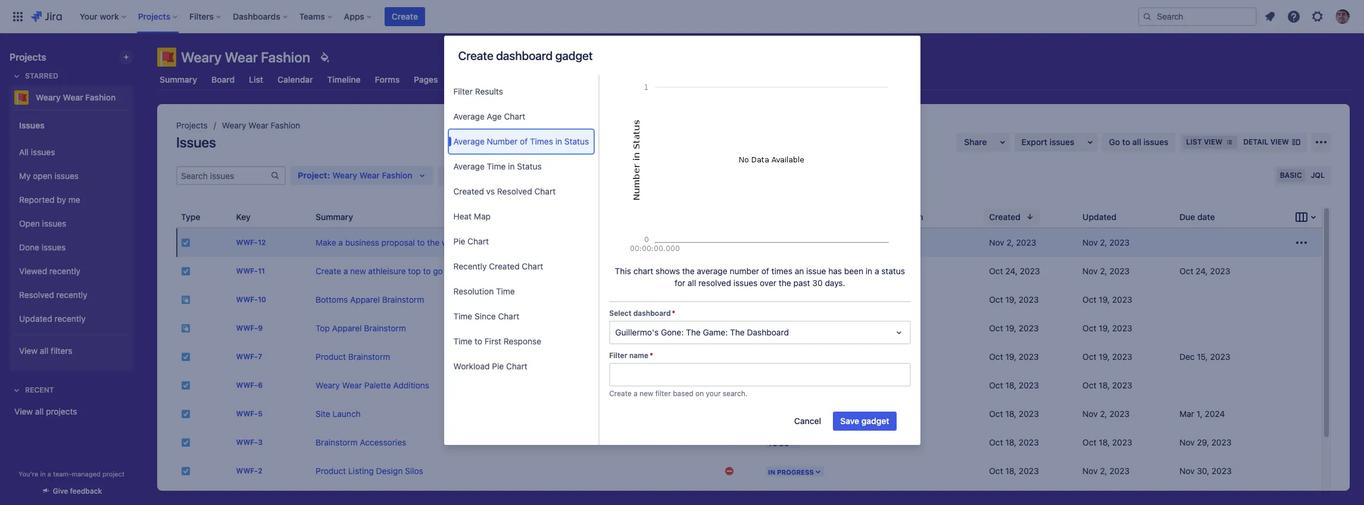 Task type: locate. For each thing, give the bounding box(es) containing it.
gadget down 'primary' element
[[555, 49, 593, 63]]

1 vertical spatial projects
[[176, 120, 208, 130]]

summary up make
[[316, 212, 353, 222]]

group containing issues
[[14, 110, 129, 370]]

0 vertical spatial pie
[[453, 236, 465, 247]]

0 horizontal spatial resolved
[[19, 290, 54, 300]]

1 horizontal spatial resolved
[[497, 186, 532, 196]]

1 vertical spatial dashboard
[[633, 309, 671, 318]]

save
[[840, 416, 859, 426]]

0 horizontal spatial of
[[520, 136, 528, 146]]

filter for filter name *
[[609, 351, 627, 360]]

heat
[[453, 211, 472, 222]]

1 vertical spatial pie
[[492, 361, 504, 372]]

1 wwf- from the top
[[236, 238, 258, 247]]

None field
[[610, 364, 910, 386]]

2 task image from the top
[[181, 467, 191, 476]]

summary inside tab list
[[160, 74, 197, 85]]

updated
[[1083, 212, 1117, 222], [19, 314, 52, 324]]

2 horizontal spatial created
[[989, 212, 1021, 222]]

create for create
[[392, 11, 418, 21]]

project
[[606, 74, 635, 85]]

to right proposal
[[417, 238, 425, 248]]

0 horizontal spatial oct 24, 2023
[[989, 266, 1040, 276]]

issues up all issues on the left top of page
[[19, 120, 45, 130]]

1 vertical spatial created
[[989, 212, 1021, 222]]

this chart shows the average number of times an issue has been in a status for all resolved issues over the past 30 days.
[[615, 266, 905, 288]]

2, for oct
[[1100, 266, 1107, 276]]

created down distributor
[[489, 261, 520, 272]]

task image
[[181, 410, 191, 419], [181, 467, 191, 476]]

calendar
[[278, 74, 313, 85]]

0 horizontal spatial done
[[19, 242, 39, 252]]

18, for brainstorm accessories
[[1005, 438, 1017, 448]]

created
[[453, 186, 484, 196], [989, 212, 1021, 222], [489, 261, 520, 272]]

resolution button
[[877, 209, 942, 225]]

1 vertical spatial apparel
[[332, 323, 362, 333]]

1 vertical spatial average
[[453, 136, 485, 146]]

of inside button
[[520, 136, 528, 146]]

group containing all issues
[[14, 137, 129, 335]]

row containing create a new athleisure top to go along with the turtleneck pillow sweater
[[176, 257, 1322, 286]]

key
[[236, 212, 251, 222]]

dashboard
[[496, 49, 553, 63], [633, 309, 671, 318]]

1 horizontal spatial the
[[730, 327, 745, 338]]

wwf- up wwf-9
[[236, 296, 258, 305]]

1 horizontal spatial issues
[[176, 134, 216, 151]]

task image for brainstorm
[[181, 438, 191, 448]]

of
[[520, 136, 528, 146], [761, 266, 769, 276]]

medium image for oct 19, 2023
[[725, 324, 734, 333]]

resolved inside group
[[19, 290, 54, 300]]

0 vertical spatial status
[[564, 136, 589, 146]]

recently for viewed recently
[[49, 266, 80, 276]]

bottoms apparel brainstorm
[[316, 295, 424, 305]]

1 vertical spatial product
[[316, 466, 346, 476]]

5 wwf- from the top
[[236, 353, 258, 362]]

0 vertical spatial summary
[[160, 74, 197, 85]]

1 horizontal spatial list
[[1186, 138, 1202, 146]]

5
[[258, 410, 263, 419]]

* for filter name *
[[650, 351, 653, 360]]

site launch
[[316, 409, 361, 419]]

open issues link
[[14, 212, 129, 236]]

wwf- for product listing design silos
[[236, 467, 258, 476]]

apparel up "top apparel brainstorm"
[[350, 295, 380, 305]]

wwf-11
[[236, 267, 265, 276]]

save gadget button
[[833, 412, 896, 431]]

wwf-9 link
[[236, 324, 263, 333]]

4 row from the top
[[176, 314, 1322, 343]]

of inside this chart shows the average number of times an issue has been in a status for all resolved issues over the past 30 days.
[[761, 266, 769, 276]]

the down times
[[779, 278, 791, 288]]

5 row from the top
[[176, 343, 1322, 372]]

create button
[[385, 7, 425, 26]]

average inside 'button'
[[453, 111, 485, 121]]

view right "detail" at the top of page
[[1270, 138, 1289, 146]]

heat map button
[[449, 205, 594, 229]]

1 horizontal spatial resolution
[[882, 212, 923, 222]]

recently down resolved recently link
[[54, 314, 86, 324]]

row containing bottoms apparel brainstorm
[[176, 286, 1322, 314]]

0 vertical spatial updated
[[1083, 212, 1117, 222]]

detail view
[[1243, 138, 1289, 146]]

task image for product
[[181, 353, 191, 362]]

gadget right save
[[861, 416, 889, 426]]

view for list view
[[1204, 138, 1223, 146]]

issues element
[[176, 207, 1322, 506]]

1 horizontal spatial dashboard
[[633, 309, 671, 318]]

0 horizontal spatial resolution
[[453, 286, 494, 297]]

7 wwf- from the top
[[236, 410, 258, 419]]

wwf- up wwf-7 link
[[236, 324, 258, 333]]

resolution down with
[[453, 286, 494, 297]]

recently inside viewed recently link
[[49, 266, 80, 276]]

all right go
[[1132, 137, 1141, 147]]

issues right export at the right top of the page
[[1050, 137, 1075, 147]]

8 row from the top
[[176, 429, 1322, 457]]

1 horizontal spatial gadget
[[861, 416, 889, 426]]

* up gone:
[[672, 309, 675, 318]]

primary element
[[7, 0, 1138, 33]]

0 vertical spatial resolution
[[882, 212, 923, 222]]

all inside group
[[40, 346, 48, 356]]

2 medium image from the top
[[725, 381, 734, 391]]

a left filter
[[634, 389, 638, 398]]

chart for time since chart
[[498, 311, 519, 322]]

list right board
[[249, 74, 263, 85]]

view inside view all projects link
[[14, 407, 33, 417]]

wwf- down wwf-7 link
[[236, 381, 258, 390]]

1 vertical spatial of
[[761, 266, 769, 276]]

9 row from the top
[[176, 457, 1322, 486]]

pie down the time to first response
[[492, 361, 504, 372]]

1 task image from the top
[[181, 238, 191, 248]]

a left status
[[875, 266, 879, 276]]

resolution up status
[[882, 212, 923, 222]]

created left 'sorted in descending order' icon
[[989, 212, 1021, 222]]

to right go
[[1122, 137, 1130, 147]]

1 vertical spatial view
[[14, 407, 33, 417]]

highest image
[[725, 438, 734, 448]]

create a new athleisure top to go along with the turtleneck pillow sweater link
[[316, 266, 600, 276]]

24, down created button
[[1005, 266, 1018, 276]]

pie inside pie chart button
[[453, 236, 465, 247]]

0 vertical spatial apparel
[[350, 295, 380, 305]]

along
[[445, 266, 466, 276]]

2 vertical spatial recently
[[54, 314, 86, 324]]

task image for product
[[181, 467, 191, 476]]

average number of times in status button
[[449, 130, 594, 154]]

1 horizontal spatial done
[[882, 266, 902, 276]]

1 vertical spatial list
[[1186, 138, 1202, 146]]

chart down time to first response button at the bottom of the page
[[506, 361, 527, 372]]

resolved inside button
[[497, 186, 532, 196]]

2023
[[1016, 238, 1036, 248], [1110, 238, 1130, 248], [1020, 266, 1040, 276], [1110, 266, 1130, 276], [1210, 266, 1230, 276], [1019, 295, 1039, 305], [1112, 295, 1132, 305], [1019, 323, 1039, 333], [1112, 323, 1132, 333], [1019, 352, 1039, 362], [1112, 352, 1132, 362], [1210, 352, 1230, 362], [1019, 380, 1039, 391], [1112, 380, 1132, 391], [1019, 409, 1039, 419], [1110, 409, 1130, 419], [1019, 438, 1039, 448], [1112, 438, 1132, 448], [1211, 438, 1232, 448], [1019, 466, 1039, 476], [1110, 466, 1130, 476], [1212, 466, 1232, 476]]

type
[[181, 212, 200, 222]]

wwf- for bottoms apparel brainstorm
[[236, 296, 258, 305]]

all
[[1132, 137, 1141, 147], [688, 278, 696, 288], [40, 346, 48, 356], [35, 407, 44, 417]]

view for view all projects
[[14, 407, 33, 417]]

weary inside row
[[316, 380, 340, 391]]

filter
[[655, 389, 671, 398]]

task image
[[181, 238, 191, 248], [181, 267, 191, 276], [181, 353, 191, 362], [181, 381, 191, 391], [181, 438, 191, 448]]

1 vertical spatial resolution
[[453, 286, 494, 297]]

chart down "average time in status" button
[[534, 186, 556, 196]]

row containing product brainstorm
[[176, 343, 1322, 372]]

issues right go
[[1144, 137, 1168, 147]]

pie down heat
[[453, 236, 465, 247]]

6 wwf- from the top
[[236, 381, 258, 390]]

the
[[686, 327, 701, 338], [730, 327, 745, 338]]

0 vertical spatial filter
[[453, 86, 473, 96]]

oct 24, 2023 down due date button
[[1180, 266, 1230, 276]]

1 horizontal spatial created
[[489, 261, 520, 272]]

1 vertical spatial resolved
[[19, 290, 54, 300]]

medium image
[[725, 324, 734, 333], [725, 381, 734, 391]]

18, for weary wear palette additions
[[1005, 380, 1017, 391]]

bottoms
[[316, 295, 348, 305]]

18, for product listing design silos
[[1005, 466, 1017, 476]]

* for select dashboard *
[[672, 309, 675, 318]]

row
[[176, 229, 1322, 257], [176, 257, 1322, 286], [176, 286, 1322, 314], [176, 314, 1322, 343], [176, 343, 1322, 372], [176, 372, 1322, 400], [176, 400, 1322, 429], [176, 429, 1322, 457], [176, 457, 1322, 486], [176, 486, 1322, 506]]

done right been
[[882, 266, 902, 276]]

4 wwf- from the top
[[236, 324, 258, 333]]

2 row from the top
[[176, 257, 1322, 286]]

0 horizontal spatial filter
[[453, 86, 473, 96]]

1 vertical spatial medium image
[[725, 381, 734, 391]]

1 horizontal spatial updated
[[1083, 212, 1117, 222]]

recently for resolved recently
[[56, 290, 87, 300]]

1 horizontal spatial status
[[564, 136, 589, 146]]

0 horizontal spatial summary
[[160, 74, 197, 85]]

oct 24, 2023 down created button
[[989, 266, 1040, 276]]

0 horizontal spatial created
[[453, 186, 484, 196]]

wwf-10 link
[[236, 296, 266, 305]]

0 vertical spatial gadget
[[555, 49, 593, 63]]

7 row from the top
[[176, 400, 1322, 429]]

1 horizontal spatial weary wear fashion link
[[222, 118, 300, 133]]

tab list containing summary
[[150, 69, 1357, 91]]

18, for site launch
[[1005, 409, 1017, 419]]

summary inside button
[[316, 212, 353, 222]]

1 horizontal spatial 24,
[[1196, 266, 1208, 276]]

the right with
[[487, 266, 499, 276]]

row containing top apparel brainstorm
[[176, 314, 1322, 343]]

1 vertical spatial task image
[[181, 467, 191, 476]]

list
[[249, 74, 263, 85], [1186, 138, 1202, 146]]

view down collapse recent projects "icon"
[[14, 407, 33, 417]]

a inside this chart shows the average number of times an issue has been in a status for all resolved issues over the past 30 days.
[[875, 266, 879, 276]]

create banner
[[0, 0, 1364, 33]]

chart inside 'button'
[[504, 111, 525, 121]]

pie chart
[[453, 236, 489, 247]]

chart inside button
[[506, 361, 527, 372]]

dashboard up filter results button
[[496, 49, 553, 63]]

pages
[[414, 74, 438, 85]]

1 vertical spatial *
[[650, 351, 653, 360]]

new down business
[[350, 266, 366, 276]]

the up for
[[682, 266, 695, 276]]

of left times
[[520, 136, 528, 146]]

done inside row
[[882, 266, 902, 276]]

1 average from the top
[[453, 111, 485, 121]]

weary wear palette additions
[[316, 380, 429, 391]]

2 vertical spatial average
[[453, 161, 485, 171]]

make a business proposal to the wholesale distributor link
[[316, 238, 522, 248]]

1 task image from the top
[[181, 410, 191, 419]]

in right been
[[866, 266, 872, 276]]

chart for workload pie chart
[[506, 361, 527, 372]]

0 horizontal spatial the
[[686, 327, 701, 338]]

brainstorm up weary wear palette additions at the left bottom of the page
[[348, 352, 390, 362]]

summary for the summary link
[[160, 74, 197, 85]]

24, down due date button
[[1196, 266, 1208, 276]]

oct
[[989, 266, 1003, 276], [1180, 266, 1194, 276], [989, 295, 1003, 305], [1083, 295, 1097, 305], [989, 323, 1003, 333], [1083, 323, 1097, 333], [989, 352, 1003, 362], [1083, 352, 1097, 362], [989, 380, 1003, 391], [1083, 380, 1097, 391], [989, 409, 1003, 419], [989, 438, 1003, 448], [1083, 438, 1097, 448], [989, 466, 1003, 476]]

3 average from the top
[[453, 161, 485, 171]]

recently inside resolved recently link
[[56, 290, 87, 300]]

medium image down highest icon
[[725, 324, 734, 333]]

1 horizontal spatial projects
[[176, 120, 208, 130]]

wwf- down the wwf-3 link
[[236, 467, 258, 476]]

updated button
[[1078, 209, 1136, 225]]

nov 2, 2023 for oct 24, 2023
[[1083, 266, 1130, 276]]

open
[[33, 171, 52, 181]]

wear left palette
[[342, 380, 362, 391]]

0 vertical spatial issues
[[19, 120, 45, 130]]

go
[[1109, 137, 1120, 147]]

feedback
[[70, 487, 102, 496]]

0 vertical spatial of
[[520, 136, 528, 146]]

average left age
[[453, 111, 485, 121]]

status down average number of times in status button
[[517, 161, 542, 171]]

0 vertical spatial product
[[316, 352, 346, 362]]

nov 2, 2023 for nov 30, 2023
[[1083, 466, 1130, 476]]

0 vertical spatial recently
[[49, 266, 80, 276]]

chart for recently created chart
[[522, 261, 543, 272]]

create for create dashboard gadget
[[458, 49, 493, 63]]

created inside issues element
[[989, 212, 1021, 222]]

all down recent
[[35, 407, 44, 417]]

list right go to all issues
[[1186, 138, 1202, 146]]

resolution inside issues element
[[882, 212, 923, 222]]

medium image right your
[[725, 381, 734, 391]]

1 horizontal spatial view
[[1270, 138, 1289, 146]]

your
[[706, 389, 721, 398]]

reported by me link
[[14, 188, 129, 212]]

wwf- down wwf-9 link
[[236, 353, 258, 362]]

updated inside button
[[1083, 212, 1117, 222]]

you're
[[19, 470, 38, 478]]

view for detail view
[[1270, 138, 1289, 146]]

summary for summary button
[[316, 212, 353, 222]]

board link
[[209, 69, 237, 91]]

brainstorm accessories
[[316, 438, 406, 448]]

2 product from the top
[[316, 466, 346, 476]]

wwf-7 link
[[236, 353, 262, 362]]

to
[[1122, 137, 1130, 147], [417, 238, 425, 248], [423, 266, 431, 276], [475, 336, 482, 347]]

wwf- up wwf-2
[[236, 438, 258, 447]]

2 task image from the top
[[181, 267, 191, 276]]

nov 29, 2023
[[1180, 438, 1232, 448]]

0 vertical spatial medium image
[[725, 324, 734, 333]]

0 vertical spatial resolved
[[497, 186, 532, 196]]

Search issues text field
[[177, 167, 270, 184]]

1 horizontal spatial oct 24, 2023
[[1180, 266, 1230, 276]]

row containing product listing design silos
[[176, 457, 1322, 486]]

0 horizontal spatial pie
[[453, 236, 465, 247]]

0 horizontal spatial *
[[650, 351, 653, 360]]

a for make a business proposal to the wholesale distributor
[[338, 238, 343, 248]]

create inside button
[[392, 11, 418, 21]]

a for create a new filter based on your search.
[[634, 389, 638, 398]]

0 horizontal spatial new
[[350, 266, 366, 276]]

weary wear fashion link
[[10, 86, 129, 110], [222, 118, 300, 133]]

my open issues link
[[14, 164, 129, 188]]

row containing brainstorm accessories
[[176, 429, 1322, 457]]

additions
[[393, 380, 429, 391]]

filter inside filter results button
[[453, 86, 473, 96]]

0 horizontal spatial 24,
[[1005, 266, 1018, 276]]

product down top
[[316, 352, 346, 362]]

tab
[[450, 69, 480, 91]]

resolved
[[497, 186, 532, 196], [19, 290, 54, 300]]

new inside issues element
[[350, 266, 366, 276]]

0 horizontal spatial weary wear fashion link
[[10, 86, 129, 110]]

0 horizontal spatial dashboard
[[496, 49, 553, 63]]

0 vertical spatial created
[[453, 186, 484, 196]]

weary wear fashion up list link
[[181, 49, 310, 65]]

pie
[[453, 236, 465, 247], [492, 361, 504, 372]]

view inside view all filters link
[[19, 346, 38, 356]]

weary wear fashion link down list link
[[222, 118, 300, 133]]

0 vertical spatial list
[[249, 74, 263, 85]]

3 task image from the top
[[181, 353, 191, 362]]

0 vertical spatial done
[[19, 242, 39, 252]]

filters
[[51, 346, 72, 356]]

2024
[[1205, 409, 1225, 419]]

times
[[530, 136, 553, 146]]

1 horizontal spatial filter
[[609, 351, 627, 360]]

time up 'vs'
[[487, 161, 506, 171]]

project settings link
[[604, 69, 671, 91]]

palette
[[364, 380, 391, 391]]

1 medium image from the top
[[725, 324, 734, 333]]

oct 18, 2023 for product listing design silos
[[989, 466, 1039, 476]]

8 wwf- from the top
[[236, 438, 258, 447]]

9 wwf- from the top
[[236, 467, 258, 476]]

1 the from the left
[[686, 327, 701, 338]]

1 vertical spatial filter
[[609, 351, 627, 360]]

6 row from the top
[[176, 372, 1322, 400]]

weary wear fashion link down starred
[[10, 86, 129, 110]]

new for filter
[[640, 389, 653, 398]]

4 task image from the top
[[181, 381, 191, 391]]

1 horizontal spatial pie
[[492, 361, 504, 372]]

the right gone:
[[686, 327, 701, 338]]

0 vertical spatial *
[[672, 309, 675, 318]]

1 horizontal spatial *
[[672, 309, 675, 318]]

weary wear fashion down starred
[[36, 92, 116, 102]]

1 vertical spatial gadget
[[861, 416, 889, 426]]

2, for nov
[[1100, 466, 1107, 476]]

filter left name
[[609, 351, 627, 360]]

new for athleisure
[[350, 266, 366, 276]]

resolution for resolution time
[[453, 286, 494, 297]]

recently created chart button
[[449, 255, 594, 279]]

resolution
[[882, 212, 923, 222], [453, 286, 494, 297]]

turtleneck
[[502, 266, 542, 276]]

1 group from the top
[[14, 110, 129, 370]]

5 task image from the top
[[181, 438, 191, 448]]

recently inside updated recently link
[[54, 314, 86, 324]]

15,
[[1197, 352, 1208, 362]]

2 average from the top
[[453, 136, 485, 146]]

created vs resolved chart
[[453, 186, 556, 196]]

updated for updated recently
[[19, 314, 52, 324]]

wwf- for create a new athleisure top to go along with the turtleneck pillow sweater
[[236, 267, 258, 276]]

1 vertical spatial fashion
[[85, 92, 116, 102]]

3 wwf- from the top
[[236, 296, 258, 305]]

0 vertical spatial task image
[[181, 410, 191, 419]]

task image for weary
[[181, 381, 191, 391]]

0 horizontal spatial view
[[1204, 138, 1223, 146]]

1 view from the left
[[1204, 138, 1223, 146]]

new left filter
[[640, 389, 653, 398]]

oct 24, 2023
[[989, 266, 1040, 276], [1180, 266, 1230, 276]]

jira image
[[31, 9, 62, 24], [31, 9, 62, 24]]

of up over
[[761, 266, 769, 276]]

recently
[[453, 261, 487, 272]]

in up created vs resolved chart
[[508, 161, 515, 171]]

over
[[760, 278, 777, 288]]

product left listing
[[316, 466, 346, 476]]

apparel right top
[[332, 323, 362, 333]]

view left "detail" at the top of page
[[1204, 138, 1223, 146]]

create for create a new filter based on your search.
[[609, 389, 632, 398]]

1 horizontal spatial of
[[761, 266, 769, 276]]

1 vertical spatial recently
[[56, 290, 87, 300]]

issues down 'projects' link
[[176, 134, 216, 151]]

10
[[258, 296, 266, 305]]

product for product brainstorm
[[316, 352, 346, 362]]

open issues
[[19, 218, 66, 228]]

0 horizontal spatial projects
[[10, 52, 46, 63]]

0 vertical spatial average
[[453, 111, 485, 121]]

group
[[14, 110, 129, 370], [14, 137, 129, 335]]

average for average time in status
[[453, 161, 485, 171]]

3 row from the top
[[176, 286, 1322, 314]]

top
[[316, 323, 330, 333]]

a right make
[[338, 238, 343, 248]]

0 vertical spatial dashboard
[[496, 49, 553, 63]]

list for list view
[[1186, 138, 1202, 146]]

recently down done issues link
[[49, 266, 80, 276]]

0 vertical spatial view
[[19, 346, 38, 356]]

cancel
[[794, 416, 821, 426]]

status right times
[[564, 136, 589, 146]]

done down open
[[19, 242, 39, 252]]

go
[[433, 266, 443, 276]]

wwf- down key 'button'
[[236, 238, 258, 247]]

1 horizontal spatial new
[[640, 389, 653, 398]]

create for create a new athleisure top to go along with the turtleneck pillow sweater
[[316, 266, 341, 276]]

workload pie chart
[[453, 361, 527, 372]]

highest image
[[725, 295, 734, 305]]

average time in status button
[[449, 155, 594, 179]]

9
[[258, 324, 263, 333]]

1 vertical spatial weary wear fashion link
[[222, 118, 300, 133]]

average up created vs resolved chart
[[453, 161, 485, 171]]

past
[[793, 278, 810, 288]]

chart right since at the left of the page
[[498, 311, 519, 322]]

view left filters
[[19, 346, 38, 356]]

1 vertical spatial summary
[[316, 212, 353, 222]]

the right game: at the right bottom of page
[[730, 327, 745, 338]]

recently down viewed recently link
[[56, 290, 87, 300]]

due
[[1180, 212, 1195, 222]]

all right for
[[688, 278, 696, 288]]

view
[[19, 346, 38, 356], [14, 407, 33, 417]]

0 horizontal spatial status
[[517, 161, 542, 171]]

tab list
[[150, 69, 1357, 91]]

done for done
[[882, 266, 902, 276]]

summary
[[160, 74, 197, 85], [316, 212, 353, 222]]

1 vertical spatial new
[[640, 389, 653, 398]]

sub task image
[[181, 324, 191, 333]]

1 product from the top
[[316, 352, 346, 362]]

wwf- down wwf-12 at the left top
[[236, 267, 258, 276]]

wear down list link
[[249, 120, 268, 130]]

0 horizontal spatial list
[[249, 74, 263, 85]]

recently
[[49, 266, 80, 276], [56, 290, 87, 300], [54, 314, 86, 324]]

time since chart
[[453, 311, 519, 322]]

0 vertical spatial weary wear fashion
[[181, 49, 310, 65]]

0 vertical spatial new
[[350, 266, 366, 276]]

0 horizontal spatial updated
[[19, 314, 52, 324]]

2 view from the left
[[1270, 138, 1289, 146]]

create inside row
[[316, 266, 341, 276]]

weary up site
[[316, 380, 340, 391]]

2 group from the top
[[14, 137, 129, 335]]

1 vertical spatial updated
[[19, 314, 52, 324]]

1 vertical spatial done
[[882, 266, 902, 276]]

* right name
[[650, 351, 653, 360]]

done issues
[[19, 242, 66, 252]]

issues down number
[[733, 278, 758, 288]]

1 row from the top
[[176, 229, 1322, 257]]

2 wwf- from the top
[[236, 267, 258, 276]]

0 horizontal spatial gadget
[[555, 49, 593, 63]]

top apparel brainstorm link
[[316, 323, 406, 333]]

by
[[57, 194, 66, 205]]

1 horizontal spatial summary
[[316, 212, 353, 222]]

weary wear fashion down list link
[[222, 120, 300, 130]]



Task type: describe. For each thing, give the bounding box(es) containing it.
time since chart button
[[449, 305, 594, 329]]

all inside this chart shows the average number of times an issue has been in a status for all resolved issues over the past 30 days.
[[688, 278, 696, 288]]

mar 1, 2024
[[1180, 409, 1225, 419]]

row containing weary wear palette additions
[[176, 372, 1322, 400]]

view all projects
[[14, 407, 77, 417]]

guillermo's
[[615, 327, 659, 338]]

updated recently link
[[14, 307, 129, 331]]

product listing design silos
[[316, 466, 423, 476]]

dashboard for *
[[633, 309, 671, 318]]

gone:
[[661, 327, 684, 338]]

undefined generated chart image image
[[625, 75, 895, 255]]

map
[[474, 211, 491, 222]]

task image for make
[[181, 238, 191, 248]]

to left go
[[423, 266, 431, 276]]

in inside this chart shows the average number of times an issue has been in a status for all resolved issues over the past 30 days.
[[866, 266, 872, 276]]

wwf- for brainstorm accessories
[[236, 438, 258, 447]]

a left team-
[[48, 470, 51, 478]]

30,
[[1197, 466, 1209, 476]]

first
[[485, 336, 501, 347]]

to inside button
[[475, 336, 482, 347]]

issues up viewed recently
[[42, 242, 66, 252]]

2 the from the left
[[730, 327, 745, 338]]

a for create a new athleisure top to go along with the turtleneck pillow sweater
[[343, 266, 348, 276]]

updated recently
[[19, 314, 86, 324]]

all
[[19, 147, 29, 157]]

10 row from the top
[[176, 486, 1322, 506]]

search.
[[723, 389, 747, 398]]

name
[[629, 351, 649, 360]]

0 vertical spatial projects
[[10, 52, 46, 63]]

accessories
[[360, 438, 406, 448]]

oct 18, 2023 for brainstorm accessories
[[989, 438, 1039, 448]]

11
[[258, 267, 265, 276]]

vs
[[486, 186, 495, 196]]

weary right 'projects' link
[[222, 120, 246, 130]]

give feedback
[[53, 487, 102, 496]]

low image
[[725, 238, 734, 248]]

resolution for resolution
[[882, 212, 923, 222]]

resolution time
[[453, 286, 515, 297]]

jql
[[1311, 171, 1325, 180]]

time up workload
[[453, 336, 472, 347]]

average for average number of times in status
[[453, 136, 485, 146]]

apparel for top
[[332, 323, 362, 333]]

export issues
[[1022, 137, 1075, 147]]

wwf-6 link
[[236, 381, 263, 390]]

done issues link
[[14, 236, 129, 260]]

issues inside this chart shows the average number of times an issue has been in a status for all resolved issues over the past 30 days.
[[733, 278, 758, 288]]

select dashboard *
[[609, 309, 675, 318]]

2, for mar
[[1100, 409, 1107, 419]]

wwf-12
[[236, 238, 266, 247]]

brainstorm accessories link
[[316, 438, 406, 448]]

view for view all filters
[[19, 346, 38, 356]]

game:
[[703, 327, 728, 338]]

an
[[795, 266, 804, 276]]

Search field
[[1138, 7, 1257, 26]]

in right the you're
[[40, 470, 46, 478]]

dashboard for gadget
[[496, 49, 553, 63]]

medium image
[[725, 267, 734, 276]]

issues down all issues link
[[54, 171, 79, 181]]

resolved
[[698, 278, 731, 288]]

you're in a team-managed project
[[19, 470, 124, 478]]

this
[[615, 266, 631, 276]]

search image
[[1143, 12, 1152, 21]]

wwf-2
[[236, 467, 262, 476]]

issues inside button
[[1050, 137, 1075, 147]]

updated for updated
[[1083, 212, 1117, 222]]

brainstorm down top
[[382, 295, 424, 305]]

wwf- for top apparel brainstorm
[[236, 324, 258, 333]]

average for average age chart
[[453, 111, 485, 121]]

my
[[19, 171, 31, 181]]

sub task image
[[181, 295, 191, 305]]

collapse starred projects image
[[10, 69, 24, 83]]

wear inside row
[[342, 380, 362, 391]]

resolution time button
[[449, 280, 594, 304]]

in right times
[[555, 136, 562, 146]]

wear up list link
[[225, 49, 258, 65]]

launch
[[333, 409, 361, 419]]

view all filters link
[[14, 339, 129, 363]]

2 vertical spatial created
[[489, 261, 520, 272]]

time left since at the left of the page
[[453, 311, 472, 322]]

wwf- for make a business proposal to the wholesale distributor
[[236, 238, 258, 247]]

chart for average age chart
[[504, 111, 525, 121]]

wear up all issues link
[[63, 92, 83, 102]]

recently created chart
[[453, 261, 543, 272]]

wwf-11 link
[[236, 267, 265, 276]]

2 oct 24, 2023 from the left
[[1180, 266, 1230, 276]]

key button
[[231, 209, 270, 225]]

sorted in descending order image
[[1025, 212, 1035, 222]]

1 oct 24, 2023 from the left
[[989, 266, 1040, 276]]

status inside average number of times in status button
[[564, 136, 589, 146]]

pillow
[[544, 266, 567, 276]]

distributor
[[482, 238, 522, 248]]

settings
[[637, 74, 669, 85]]

2 24, from the left
[[1196, 266, 1208, 276]]

starred
[[25, 71, 58, 80]]

recently for updated recently
[[54, 314, 86, 324]]

give
[[53, 487, 68, 496]]

the left wholesale
[[427, 238, 440, 248]]

product brainstorm
[[316, 352, 390, 362]]

all issues
[[19, 147, 55, 157]]

done for done issues
[[19, 242, 39, 252]]

proposal
[[381, 238, 415, 248]]

detail
[[1243, 138, 1269, 146]]

filter name *
[[609, 351, 653, 360]]

2 vertical spatial fashion
[[271, 120, 300, 130]]

chart down map
[[468, 236, 489, 247]]

top
[[408, 266, 421, 276]]

medium high image
[[725, 467, 734, 476]]

site
[[316, 409, 330, 419]]

created for created vs resolved chart
[[453, 186, 484, 196]]

created for created
[[989, 212, 1021, 222]]

reported
[[19, 194, 55, 205]]

task image for create
[[181, 267, 191, 276]]

project
[[102, 470, 124, 478]]

issues down "reported by me"
[[42, 218, 66, 228]]

mar
[[1180, 409, 1194, 419]]

wwf- for weary wear palette additions
[[236, 381, 258, 390]]

open export issues dropdown image
[[1083, 135, 1097, 149]]

nov 2, 2023 for mar 1, 2024
[[1083, 409, 1130, 419]]

1 vertical spatial weary wear fashion
[[36, 92, 116, 102]]

wwf- for product brainstorm
[[236, 353, 258, 362]]

due date button
[[1175, 209, 1234, 225]]

task image for site
[[181, 410, 191, 419]]

wwf- for site launch
[[236, 410, 258, 419]]

filter for filter results
[[453, 86, 473, 96]]

product for product listing design silos
[[316, 466, 346, 476]]

team-
[[53, 470, 72, 478]]

status inside "average time in status" button
[[517, 161, 542, 171]]

row containing site launch
[[176, 400, 1322, 429]]

time down "recently created chart"
[[496, 286, 515, 297]]

open
[[19, 218, 40, 228]]

issues right the all
[[31, 147, 55, 157]]

recent
[[25, 386, 54, 395]]

on
[[696, 389, 704, 398]]

average
[[697, 266, 727, 276]]

2 vertical spatial weary wear fashion
[[222, 120, 300, 130]]

medium image for oct 18, 2023
[[725, 381, 734, 391]]

3
[[258, 438, 263, 447]]

oct 18, 2023 for site launch
[[989, 409, 1039, 419]]

brainstorm down site launch 'link' on the bottom
[[316, 438, 358, 448]]

select
[[609, 309, 631, 318]]

make a business proposal to the wholesale distributor
[[316, 238, 522, 248]]

0 horizontal spatial issues
[[19, 120, 45, 130]]

weary up board
[[181, 49, 222, 65]]

list view
[[1186, 138, 1223, 146]]

heat map
[[453, 211, 491, 222]]

brainstorm down bottoms apparel brainstorm "link" on the left of page
[[364, 323, 406, 333]]

weary down starred
[[36, 92, 61, 102]]

collapse recent projects image
[[10, 383, 24, 398]]

athleisure
[[368, 266, 406, 276]]

workload pie chart button
[[449, 355, 594, 379]]

gadget inside button
[[861, 416, 889, 426]]

nov 30, 2023
[[1180, 466, 1232, 476]]

list for list
[[249, 74, 263, 85]]

apparel for bottoms
[[350, 295, 380, 305]]

0 vertical spatial weary wear fashion link
[[10, 86, 129, 110]]

status
[[881, 266, 905, 276]]

board
[[211, 74, 235, 85]]

average time in status
[[453, 161, 542, 171]]

0 vertical spatial fashion
[[261, 49, 310, 65]]

all issues link
[[14, 141, 129, 164]]

dec 15, 2023
[[1180, 352, 1230, 362]]

oct 18, 2023 for weary wear palette additions
[[989, 380, 1039, 391]]

created button
[[984, 209, 1040, 225]]

1 24, from the left
[[1005, 266, 1018, 276]]

pie inside workload pie chart button
[[492, 361, 504, 372]]

my open issues
[[19, 171, 79, 181]]

cancel button
[[787, 412, 828, 431]]

view all filters
[[19, 346, 72, 356]]

with
[[469, 266, 485, 276]]

row containing make a business proposal to the wholesale distributor
[[176, 229, 1322, 257]]

29,
[[1197, 438, 1209, 448]]

time to first response
[[453, 336, 541, 347]]

open image
[[892, 326, 906, 340]]



Task type: vqa. For each thing, say whether or not it's contained in the screenshot.
changed the Priority to 'Lowest' on
no



